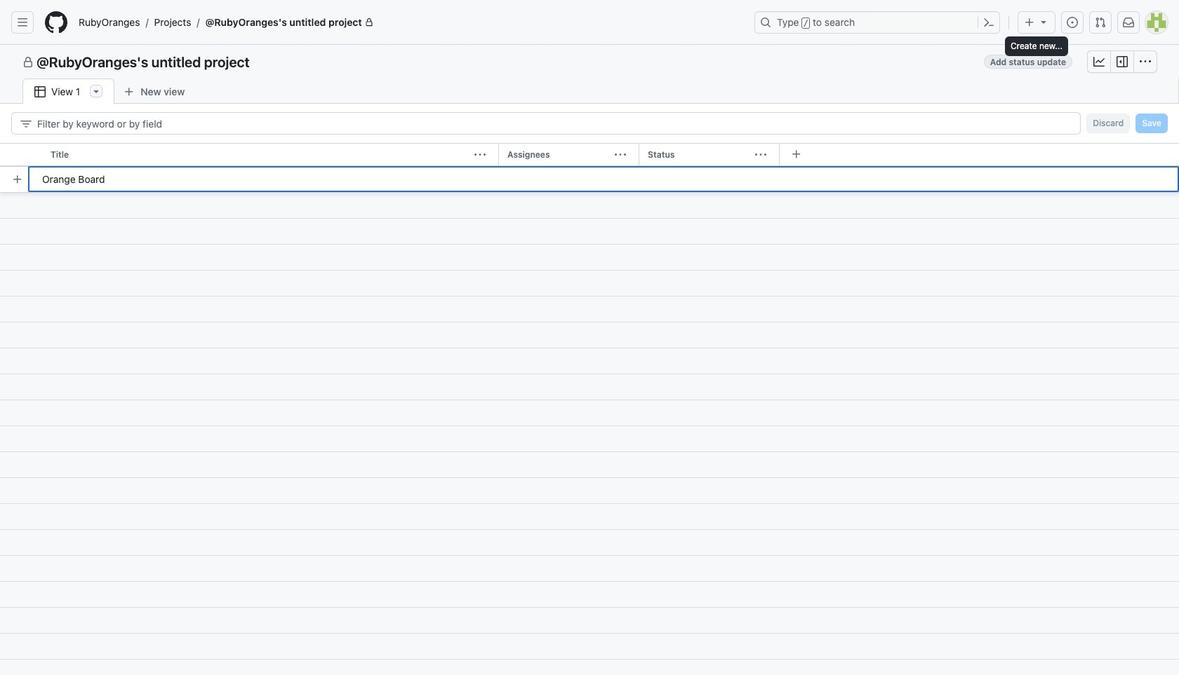 Task type: vqa. For each thing, say whether or not it's contained in the screenshot.
'file directory open fill' 'image' in ISSUE_TEMPLATE tree item
no



Task type: describe. For each thing, give the bounding box(es) containing it.
issue opened image
[[1067, 17, 1078, 28]]

sc 9kayk9 0 image inside view filters region
[[20, 118, 32, 130]]

0 horizontal spatial sc 9kayk9 0 image
[[34, 86, 46, 98]]

2 column header from the left
[[498, 143, 644, 167]]

view options for view 1 image
[[91, 86, 102, 97]]

homepage image
[[45, 11, 67, 34]]

Start typing to create a draft, or type hashtag to select a repository text field
[[28, 166, 1179, 192]]

git pull request image
[[1095, 17, 1106, 28]]

title column options image
[[475, 150, 486, 161]]

command palette image
[[983, 17, 995, 28]]

Filter by keyword or by field field
[[37, 113, 1069, 134]]



Task type: locate. For each thing, give the bounding box(es) containing it.
row
[[0, 143, 1179, 167], [6, 166, 1179, 192]]

tab list
[[22, 79, 216, 105]]

row down view filters region
[[0, 143, 1179, 167]]

2 horizontal spatial sc 9kayk9 0 image
[[1140, 56, 1151, 67]]

view filters region
[[11, 112, 1168, 135]]

1 horizontal spatial sc 9kayk9 0 image
[[1094, 56, 1105, 67]]

status column options image
[[755, 150, 767, 161]]

add field image
[[791, 149, 802, 160]]

tooltip
[[1005, 37, 1068, 56]]

grid
[[0, 143, 1179, 676]]

notifications image
[[1123, 17, 1134, 28]]

triangle down image
[[1038, 16, 1049, 27]]

column header
[[42, 143, 504, 167], [498, 143, 644, 167], [639, 143, 785, 167]]

create new item or add existing item image
[[12, 174, 23, 185]]

assignees column options image
[[615, 150, 626, 161]]

sc 9kayk9 0 image
[[1094, 56, 1105, 67], [1140, 56, 1151, 67], [34, 86, 46, 98]]

1 column header from the left
[[42, 143, 504, 167]]

sc 9kayk9 0 image
[[1117, 56, 1128, 67], [22, 57, 34, 68], [20, 118, 32, 130]]

lock image
[[365, 18, 373, 27]]

tab panel
[[0, 104, 1179, 676]]

row down assignees column options 'icon'
[[6, 166, 1179, 192]]

cell
[[0, 143, 42, 167]]

3 column header from the left
[[639, 143, 785, 167]]

project navigation
[[0, 45, 1179, 79]]

list
[[73, 11, 746, 34]]

plus image
[[1024, 17, 1035, 28]]



